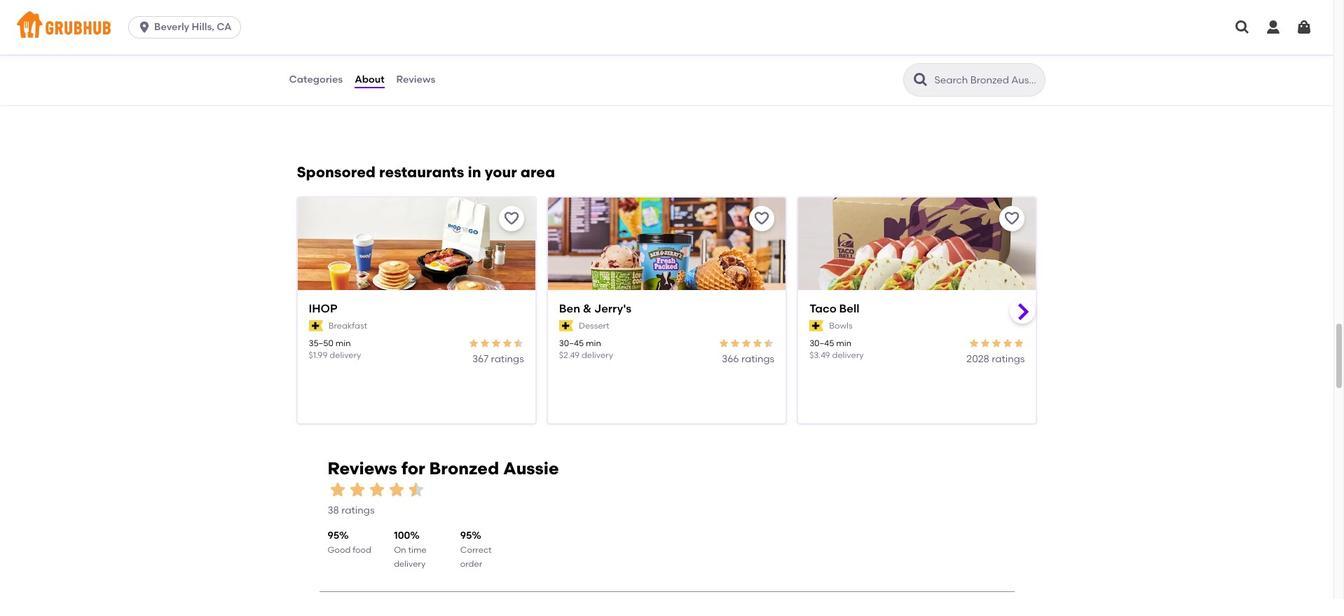 Task type: vqa. For each thing, say whether or not it's contained in the screenshot.
A® inside chick-fil-a® nuggets $8.19 +
no



Task type: locate. For each thing, give the bounding box(es) containing it.
delivery right $2.49
[[582, 351, 613, 360]]

subscription pass image for taco bell
[[810, 320, 824, 332]]

2 30–45 from the left
[[810, 338, 834, 348]]

ratings right 367
[[491, 353, 524, 365]]

95
[[328, 530, 339, 542], [460, 530, 472, 542]]

min inside the 35–50 min $1.99 delivery
[[336, 338, 351, 348]]

2 horizontal spatial min
[[836, 338, 852, 348]]

1 horizontal spatial subscription pass image
[[810, 320, 824, 332]]

reviews for reviews
[[396, 73, 435, 85]]

1 save this restaurant image from the left
[[754, 210, 770, 227]]

95 inside 95 good food
[[328, 530, 339, 542]]

delivery
[[330, 351, 361, 360], [582, 351, 613, 360], [832, 351, 864, 360], [394, 559, 426, 569]]

0 horizontal spatial save this restaurant button
[[499, 206, 524, 231]]

sponsored
[[297, 163, 376, 181]]

reviews
[[396, 73, 435, 85], [328, 458, 397, 478]]

about
[[355, 73, 384, 85]]

star icon image
[[468, 338, 479, 349], [479, 338, 490, 349], [490, 338, 502, 349], [502, 338, 513, 349], [513, 338, 524, 349], [513, 338, 524, 349], [718, 338, 730, 349], [730, 338, 741, 349], [741, 338, 752, 349], [752, 338, 763, 349], [763, 338, 775, 349], [763, 338, 775, 349], [969, 338, 980, 349], [980, 338, 991, 349], [991, 338, 1003, 349], [1003, 338, 1014, 349], [1014, 338, 1025, 349], [328, 480, 347, 500], [347, 480, 367, 500], [367, 480, 387, 500], [387, 480, 406, 500], [406, 480, 426, 500], [406, 480, 426, 500]]

bell
[[839, 302, 860, 315]]

subscription pass image
[[309, 320, 323, 332], [810, 320, 824, 332]]

1 subscription pass image from the left
[[309, 320, 323, 332]]

30–45 inside 30–45 min $2.49 delivery
[[559, 338, 584, 348]]

2 save this restaurant button from the left
[[749, 206, 775, 231]]

1 horizontal spatial 95
[[460, 530, 472, 542]]

2 horizontal spatial save this restaurant button
[[1000, 206, 1025, 231]]

time
[[408, 545, 427, 555]]

delivery right $3.49
[[832, 351, 864, 360]]

ihop logo image
[[298, 198, 535, 315]]

2 subscription pass image from the left
[[810, 320, 824, 332]]

ratings for taco bell
[[992, 353, 1025, 365]]

delivery inside 30–45 min $2.49 delivery
[[582, 351, 613, 360]]

ratings right 366
[[741, 353, 775, 365]]

save this restaurant image
[[503, 210, 520, 227]]

delivery down 35–50
[[330, 351, 361, 360]]

30–45 up $2.49
[[559, 338, 584, 348]]

95 correct order
[[460, 530, 492, 569]]

1 30–45 from the left
[[559, 338, 584, 348]]

delivery inside the 35–50 min $1.99 delivery
[[330, 351, 361, 360]]

&
[[583, 302, 592, 315]]

min down bowls
[[836, 338, 852, 348]]

38
[[328, 505, 339, 517]]

3 min from the left
[[836, 338, 852, 348]]

save this restaurant image
[[754, 210, 770, 227], [1004, 210, 1021, 227]]

save this restaurant button
[[499, 206, 524, 231], [749, 206, 775, 231], [1000, 206, 1025, 231]]

min
[[336, 338, 351, 348], [586, 338, 601, 348], [836, 338, 852, 348]]

30–45 min $3.49 delivery
[[810, 338, 864, 360]]

3 save this restaurant button from the left
[[1000, 206, 1025, 231]]

reviews inside button
[[396, 73, 435, 85]]

categories button
[[288, 55, 344, 105]]

reviews up the 38 ratings at the left bottom
[[328, 458, 397, 478]]

1 min from the left
[[336, 338, 351, 348]]

0 horizontal spatial 30–45
[[559, 338, 584, 348]]

100
[[394, 530, 410, 542]]

reviews right "about" on the left
[[396, 73, 435, 85]]

ben & jerry's
[[559, 302, 632, 315]]

delivery for ihop
[[330, 351, 361, 360]]

30–45 min $2.49 delivery
[[559, 338, 613, 360]]

2 save this restaurant image from the left
[[1004, 210, 1021, 227]]

save this restaurant image for taco bell
[[1004, 210, 1021, 227]]

95 up correct
[[460, 530, 472, 542]]

main navigation navigation
[[0, 0, 1334, 55]]

subscription pass image
[[559, 320, 573, 332]]

good
[[328, 545, 351, 555]]

30–45 inside 30–45 min $3.49 delivery
[[810, 338, 834, 348]]

1 horizontal spatial save this restaurant button
[[749, 206, 775, 231]]

1 95 from the left
[[328, 530, 339, 542]]

95 inside 95 correct order
[[460, 530, 472, 542]]

1 horizontal spatial save this restaurant image
[[1004, 210, 1021, 227]]

30–45 up $3.49
[[810, 338, 834, 348]]

0 vertical spatial reviews
[[396, 73, 435, 85]]

35–50 min $1.99 delivery
[[309, 338, 361, 360]]

save this restaurant image for ben & jerry's
[[754, 210, 770, 227]]

min down dessert
[[586, 338, 601, 348]]

1 save this restaurant button from the left
[[499, 206, 524, 231]]

restaurants
[[379, 163, 464, 181]]

for
[[401, 458, 425, 478]]

ihop
[[309, 302, 338, 315]]

Search Bronzed Aussie search field
[[933, 74, 1040, 87]]

subscription pass image down taco
[[810, 320, 824, 332]]

delivery inside 30–45 min $3.49 delivery
[[832, 351, 864, 360]]

dessert
[[579, 321, 609, 330]]

svg image
[[1234, 19, 1251, 36], [1265, 19, 1282, 36], [1296, 19, 1313, 36], [137, 20, 151, 34]]

95 up good
[[328, 530, 339, 542]]

min inside 30–45 min $3.49 delivery
[[836, 338, 852, 348]]

30–45
[[559, 338, 584, 348], [810, 338, 834, 348]]

subscription pass image up 35–50
[[309, 320, 323, 332]]

2 min from the left
[[586, 338, 601, 348]]

min inside 30–45 min $2.49 delivery
[[586, 338, 601, 348]]

min for ihop
[[336, 338, 351, 348]]

ratings
[[491, 353, 524, 365], [741, 353, 775, 365], [992, 353, 1025, 365], [341, 505, 375, 517]]

0 horizontal spatial 95
[[328, 530, 339, 542]]

delivery down "time"
[[394, 559, 426, 569]]

beverly hills, ca
[[154, 21, 232, 33]]

delivery inside 100 on time delivery
[[394, 559, 426, 569]]

1 vertical spatial reviews
[[328, 458, 397, 478]]

2 95 from the left
[[460, 530, 472, 542]]

1 horizontal spatial min
[[586, 338, 601, 348]]

1 horizontal spatial 30–45
[[810, 338, 834, 348]]

ratings for ihop
[[491, 353, 524, 365]]

0 horizontal spatial min
[[336, 338, 351, 348]]

ratings right the 2028
[[992, 353, 1025, 365]]

0 horizontal spatial subscription pass image
[[309, 320, 323, 332]]

min down breakfast
[[336, 338, 351, 348]]

0 horizontal spatial save this restaurant image
[[754, 210, 770, 227]]



Task type: describe. For each thing, give the bounding box(es) containing it.
$2.49
[[559, 351, 580, 360]]

taco bell link
[[810, 301, 1025, 317]]

on
[[394, 545, 406, 555]]

search icon image
[[912, 71, 929, 88]]

breakfast
[[328, 321, 367, 330]]

taco
[[810, 302, 837, 315]]

hills,
[[192, 21, 214, 33]]

delivery for ben & jerry's
[[582, 351, 613, 360]]

min for taco bell
[[836, 338, 852, 348]]

30–45 for ben
[[559, 338, 584, 348]]

ratings for ben & jerry's
[[741, 353, 775, 365]]

aussie
[[503, 458, 559, 478]]

your
[[485, 163, 517, 181]]

366 ratings
[[722, 353, 775, 365]]

reviews for reviews for bronzed aussie
[[328, 458, 397, 478]]

about button
[[354, 55, 385, 105]]

reviews button
[[396, 55, 436, 105]]

367 ratings
[[472, 353, 524, 365]]

bronzed
[[429, 458, 499, 478]]

taco bell
[[810, 302, 860, 315]]

in
[[468, 163, 481, 181]]

ca
[[217, 21, 232, 33]]

beverly
[[154, 21, 189, 33]]

bowls
[[829, 321, 853, 330]]

reviews for bronzed aussie
[[328, 458, 559, 478]]

jerry's
[[594, 302, 632, 315]]

subscription pass image for ihop
[[309, 320, 323, 332]]

2028 ratings
[[967, 353, 1025, 365]]

categories
[[289, 73, 343, 85]]

taco bell logo image
[[798, 198, 1036, 315]]

delivery for taco bell
[[832, 351, 864, 360]]

100 on time delivery
[[394, 530, 427, 569]]

save this restaurant button for ben
[[749, 206, 775, 231]]

area
[[521, 163, 555, 181]]

food
[[353, 545, 371, 555]]

95 good food
[[328, 530, 371, 555]]

35–50
[[309, 338, 333, 348]]

ihop link
[[309, 301, 524, 317]]

ben & jerry's logo image
[[548, 198, 786, 315]]

366
[[722, 353, 739, 365]]

95 for 95 correct order
[[460, 530, 472, 542]]

2028
[[967, 353, 989, 365]]

ben & jerry's link
[[559, 301, 775, 317]]

367
[[472, 353, 489, 365]]

save this restaurant button for taco
[[1000, 206, 1025, 231]]

ratings right 38 at the left bottom of page
[[341, 505, 375, 517]]

95 for 95 good food
[[328, 530, 339, 542]]

min for ben & jerry's
[[586, 338, 601, 348]]

$1.99
[[309, 351, 328, 360]]

beverly hills, ca button
[[128, 16, 246, 39]]

correct
[[460, 545, 492, 555]]

order
[[460, 559, 482, 569]]

svg image inside beverly hills, ca button
[[137, 20, 151, 34]]

38 ratings
[[328, 505, 375, 517]]

30–45 for taco
[[810, 338, 834, 348]]

$3.49
[[810, 351, 830, 360]]

ben
[[559, 302, 580, 315]]

sponsored restaurants in your area
[[297, 163, 555, 181]]



